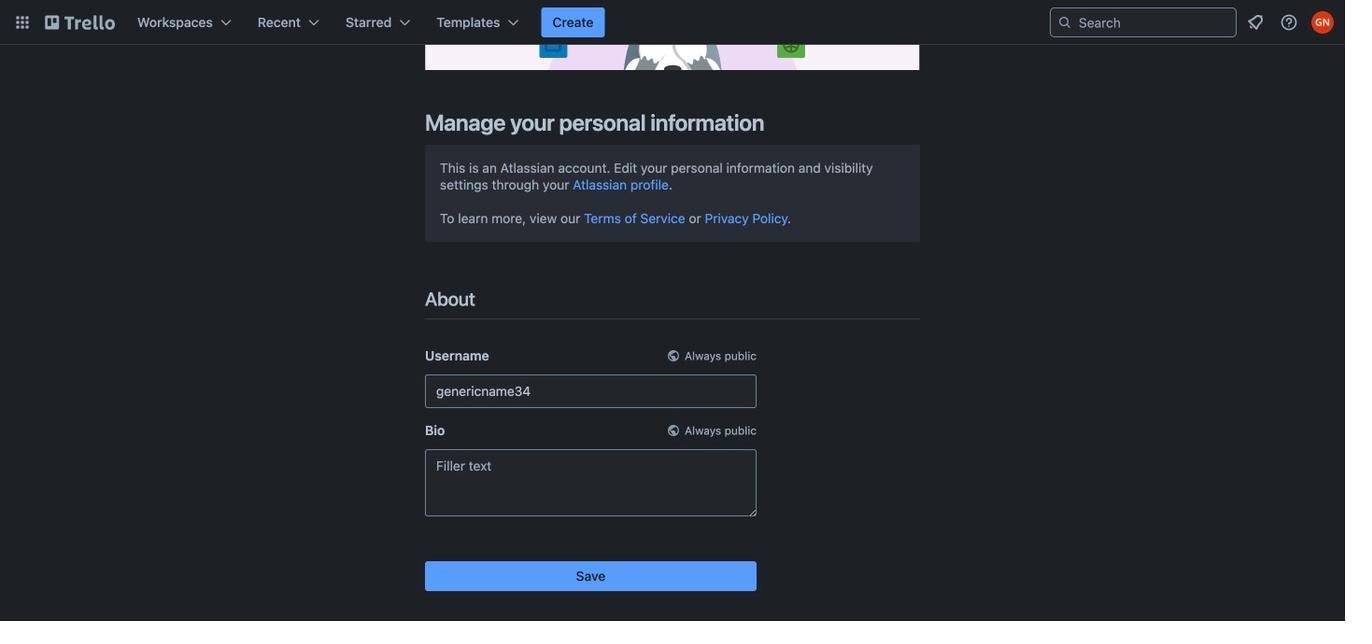 Task type: locate. For each thing, give the bounding box(es) containing it.
generic name (genericname34) image
[[1312, 11, 1335, 34]]

search image
[[1058, 15, 1073, 30]]

0 notifications image
[[1245, 11, 1267, 34]]

None text field
[[425, 375, 757, 408], [425, 449, 757, 517], [425, 375, 757, 408], [425, 449, 757, 517]]



Task type: vqa. For each thing, say whether or not it's contained in the screenshot.
SEARCH ICON
yes



Task type: describe. For each thing, give the bounding box(es) containing it.
back to home image
[[45, 7, 115, 37]]

open information menu image
[[1281, 13, 1299, 32]]

Search field
[[1073, 9, 1237, 36]]

primary element
[[0, 0, 1346, 45]]



